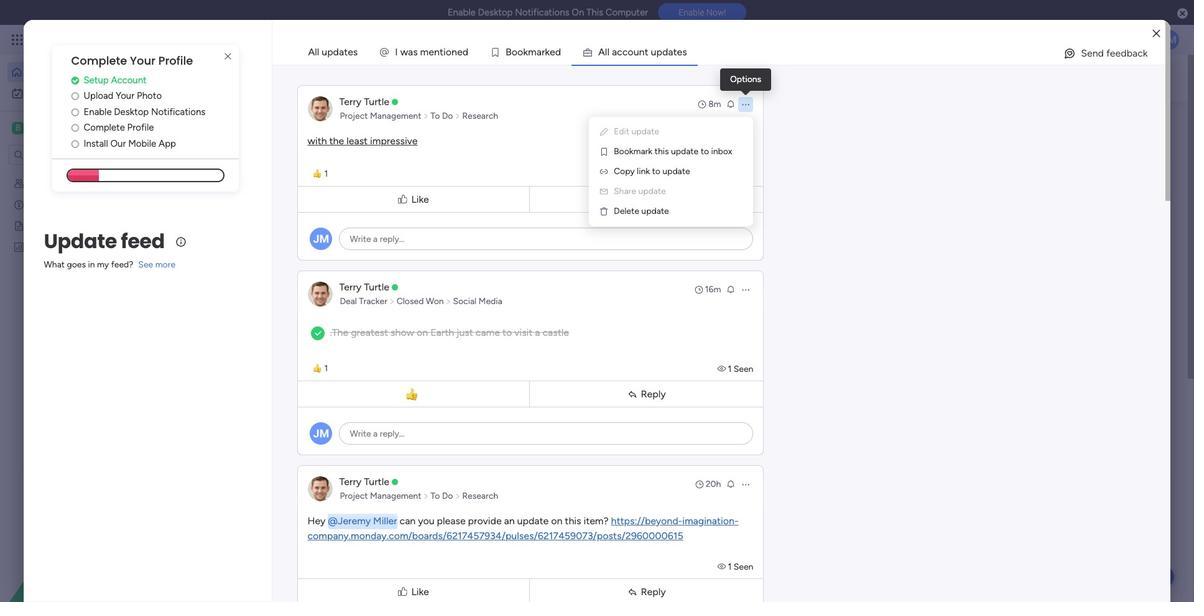 Task type: describe. For each thing, give the bounding box(es) containing it.
new
[[434, 486, 456, 497]]

4 e from the left
[[677, 46, 683, 58]]

tasks for private
[[305, 127, 332, 141]]

management inside "quick search results" list box
[[641, 486, 702, 497]]

project management for hey
[[340, 491, 421, 501]]

visited
[[295, 360, 330, 374]]

my work link
[[7, 83, 151, 103]]

write a reply... for show
[[350, 429, 405, 439]]

2 show all from the top
[[560, 543, 592, 554]]

1 c from the left
[[617, 46, 623, 58]]

send feedback
[[1081, 47, 1148, 59]]

enable now! button
[[658, 3, 747, 22]]

media
[[479, 296, 502, 307]]

update down edit update menu item
[[671, 146, 699, 157]]

2 1 button from the top
[[308, 361, 333, 376]]

all for first show all button from the bottom of the page
[[584, 543, 592, 554]]

i
[[444, 46, 446, 58]]

complete for complete profile
[[84, 122, 125, 133]]

2 u from the left
[[651, 46, 657, 58]]

4 o from the left
[[628, 46, 634, 58]]

work management > basic crm
[[261, 506, 385, 517]]

8m link
[[697, 98, 721, 111]]

complete profile
[[84, 122, 154, 133]]

complete for complete your profile
[[71, 53, 127, 68]]

research link for with the least impressive
[[461, 110, 500, 123]]

2 horizontal spatial to
[[701, 146, 709, 157]]

project management link for with the least impressive
[[338, 110, 423, 123]]

close my private tasks image
[[230, 126, 244, 141]]

2 n from the left
[[452, 46, 457, 58]]

https://beyond-imagination- company.monday.com/boards/6217457934/pulses/6217459073/posts/2960000615 link
[[308, 515, 739, 542]]

desktop for enable desktop notifications on this computer
[[478, 7, 513, 18]]

.the greatest show on earth just came to visit a castle
[[330, 327, 569, 338]]

reply... for least
[[380, 234, 405, 244]]

0 vertical spatial lottie animation element
[[600, 55, 949, 102]]

0 horizontal spatial to
[[503, 327, 512, 338]]

can
[[400, 515, 416, 527]]

work inside option
[[43, 88, 62, 98]]

photo
[[137, 90, 162, 102]]

see plans
[[218, 34, 255, 45]]

circle o image for enable
[[71, 107, 79, 117]]

feed?
[[111, 260, 133, 270]]

like button for 3rd reply button from the top
[[301, 573, 527, 602]]

workspaces
[[420, 78, 473, 90]]

app
[[159, 138, 176, 149]]

3 reply from the top
[[641, 586, 666, 598]]

write for the
[[350, 234, 371, 244]]

circle o image
[[71, 92, 79, 101]]

write a reply... for least
[[350, 234, 405, 244]]

1 o from the left
[[446, 46, 452, 58]]

1 horizontal spatial profile
[[158, 53, 193, 68]]

deal inside list box
[[29, 199, 46, 210]]

2 d from the left
[[555, 46, 561, 58]]

setup account
[[84, 75, 147, 86]]

quickly
[[215, 78, 248, 90]]

my
[[97, 260, 109, 270]]

2 work management > main workspace from the left
[[603, 506, 748, 517]]

1 main from the left
[[514, 506, 533, 517]]

terry for the
[[339, 96, 362, 108]]

track personal tasks and reminders here
[[487, 250, 664, 262]]

to do for hey
[[431, 491, 453, 501]]

our
[[110, 138, 126, 149]]

update inside share update menu item
[[639, 186, 666, 197]]

update right an
[[517, 515, 549, 527]]

2 main from the left
[[685, 506, 704, 517]]

1 vertical spatial profile
[[127, 122, 154, 133]]

i
[[395, 46, 398, 58]]

bookmark this update to inbox image
[[599, 147, 609, 157]]

tracker inside list box
[[48, 199, 77, 210]]

show
[[391, 327, 414, 338]]

all updates link
[[298, 40, 368, 64]]

(inbox)
[[313, 575, 351, 588]]

basic inside "quick search results" list box
[[343, 506, 363, 517]]

item?
[[584, 515, 609, 527]]

2 o from the left
[[512, 46, 518, 58]]

update feed
[[44, 227, 165, 255]]

2 show from the top
[[560, 543, 582, 554]]

1 l from the left
[[605, 46, 607, 58]]

feedback
[[1107, 47, 1148, 59]]

dapulse close image
[[1178, 7, 1188, 20]]

edit update menu item
[[599, 124, 743, 139]]

16m
[[705, 284, 721, 295]]

install our mobile app link
[[71, 137, 239, 151]]

enable for enable desktop notifications on this computer
[[448, 7, 476, 18]]

enable now!
[[679, 8, 726, 18]]

reply for .the greatest show on earth just came to visit a castle
[[641, 388, 666, 400]]

enable for enable now!
[[679, 8, 705, 18]]

3 reminder image from the top
[[726, 479, 736, 489]]

inbox
[[374, 78, 398, 90]]

install
[[84, 138, 108, 149]]

delete update image
[[599, 207, 609, 216]]

0 vertical spatial this
[[655, 146, 669, 157]]

1 u from the left
[[634, 46, 639, 58]]

morning,
[[239, 66, 273, 77]]

1 horizontal spatial and
[[579, 250, 595, 262]]

setup
[[84, 75, 109, 86]]

contacts inside list box
[[43, 178, 79, 188]]

1 horizontal spatial to
[[652, 166, 661, 177]]

share update menu item
[[599, 184, 743, 199]]

add to favorites image
[[717, 485, 729, 498]]

update inside edit update menu item
[[632, 126, 659, 137]]

deal tracker link
[[338, 296, 389, 308]]

desktop for enable desktop notifications
[[114, 106, 149, 117]]

closed won link
[[395, 296, 446, 308]]

public dashboard image inside "quick search results" list box
[[759, 485, 773, 499]]

reminders
[[598, 250, 642, 262]]

delete update
[[614, 206, 669, 216]]

circle o image for complete
[[71, 123, 79, 133]]

form
[[458, 486, 482, 497]]

copy link to update image
[[599, 167, 609, 177]]

5
[[360, 576, 365, 586]]

i w a s m e n t i o n e d
[[395, 46, 468, 58]]

notifications for enable desktop notifications on this computer
[[515, 7, 570, 18]]

lottie animation image for lottie animation element to the top
[[600, 55, 949, 102]]

quick search results list box
[[230, 374, 922, 539]]

b for b
[[15, 123, 21, 133]]

link
[[637, 166, 650, 177]]

options image for hey
[[741, 480, 751, 490]]

jeremy!
[[275, 66, 306, 77]]

inbox
[[711, 146, 733, 157]]

20h link
[[695, 478, 721, 491]]

my contacts inside list box
[[29, 178, 79, 188]]

terry for greatest
[[339, 281, 362, 293]]

setup account link
[[71, 73, 239, 87]]

to for with the least impressive
[[431, 111, 440, 121]]

provide
[[468, 515, 502, 527]]

list box containing my contacts
[[0, 170, 159, 425]]

public board image for new form
[[416, 485, 430, 499]]

b o o k m a r k e d
[[506, 46, 561, 58]]

crm inside workspace selection element
[[55, 122, 77, 134]]

copy link to update
[[614, 166, 690, 177]]

.the
[[330, 327, 349, 338]]

monday marketplace image
[[1056, 34, 1068, 46]]

good
[[215, 66, 236, 77]]

new form
[[434, 486, 482, 497]]

updates
[[322, 46, 358, 58]]

your
[[284, 78, 304, 90]]

1 workspace from the left
[[535, 506, 577, 517]]

copy
[[614, 166, 635, 177]]

w
[[400, 46, 408, 58]]

research for hey
[[462, 491, 498, 501]]

d for i w a s m e n t i o n e d
[[463, 46, 468, 58]]

help button
[[1131, 567, 1175, 587]]

the
[[329, 135, 344, 147]]

bookmark
[[614, 146, 653, 157]]

options image
[[741, 100, 751, 109]]

1 vertical spatial see
[[138, 260, 153, 270]]

notifications for enable desktop notifications
[[151, 106, 206, 117]]

circle o image for install
[[71, 139, 79, 149]]

closed
[[397, 296, 424, 307]]

component image
[[759, 505, 770, 516]]

enable desktop notifications
[[84, 106, 206, 117]]

reply... for show
[[380, 429, 405, 439]]

management for hey
[[370, 491, 421, 501]]

1 seen for v2 seen image
[[728, 562, 754, 572]]

my contacts inside "quick search results" list box
[[263, 486, 322, 497]]

upload your photo link
[[71, 89, 239, 103]]

seen for v2 seen icon
[[734, 364, 754, 375]]

my private tasks
[[247, 127, 332, 141]]

1 show from the top
[[560, 329, 582, 339]]

to for hey
[[431, 491, 440, 501]]

2 workspace from the left
[[706, 506, 748, 517]]

more
[[155, 260, 175, 270]]

reminder image for with the least impressive
[[726, 99, 736, 109]]

reply for with the least impressive
[[641, 193, 666, 205]]

what goes in my feed? see more
[[44, 260, 175, 270]]

8m
[[709, 99, 721, 109]]

3 turtle from the top
[[364, 476, 389, 488]]

enable desktop notifications link
[[71, 105, 239, 119]]

enable for enable desktop notifications
[[84, 106, 112, 117]]

my inside option
[[29, 88, 41, 98]]

home
[[27, 67, 51, 77]]

send feedback button
[[1059, 44, 1153, 63]]

check circle image
[[71, 76, 79, 85]]

good morning, jeremy! quickly access your recent boards, inbox and workspaces
[[215, 66, 473, 90]]

1 t from the left
[[440, 46, 444, 58]]

select product image
[[11, 34, 24, 46]]

3 terry from the top
[[339, 476, 362, 488]]

see plans button
[[201, 30, 261, 49]]

miller
[[373, 515, 397, 527]]

enable desktop notifications on this computer
[[448, 7, 648, 18]]

edit
[[614, 126, 630, 137]]

d for a l l a c c o u n t u p d a t e s
[[662, 46, 668, 58]]

social media link
[[451, 296, 504, 308]]

basic crm
[[29, 122, 77, 134]]

imagination-
[[683, 515, 739, 527]]

earth
[[431, 327, 454, 338]]

share update
[[614, 186, 666, 197]]

like for 'like' button related to 3rd reply button from the top
[[412, 586, 429, 598]]



Task type: locate. For each thing, give the bounding box(es) containing it.
0 horizontal spatial deal
[[29, 199, 46, 210]]

1 horizontal spatial deal tracker
[[340, 296, 388, 307]]

2 write from the top
[[350, 429, 371, 439]]

and inside good morning, jeremy! quickly access your recent boards, inbox and workspaces
[[401, 78, 417, 90]]

reply button
[[532, 189, 761, 210], [532, 384, 761, 404], [532, 582, 761, 602]]

deal tracker inside list box
[[29, 199, 77, 210]]

1 horizontal spatial crm
[[366, 506, 385, 517]]

management for with the least impressive
[[370, 111, 421, 121]]

0 vertical spatial terry
[[339, 96, 362, 108]]

workspace image
[[12, 121, 24, 135]]

terry turtle link for the
[[339, 96, 389, 108]]

2 reply... from the top
[[380, 429, 405, 439]]

your up setup account link
[[130, 53, 156, 68]]

contacts inside "quick search results" list box
[[280, 486, 322, 497]]

t
[[440, 46, 444, 58], [645, 46, 649, 58], [673, 46, 677, 58]]

e
[[429, 46, 434, 58], [457, 46, 463, 58], [550, 46, 555, 58], [677, 46, 683, 58]]

notifications inside enable desktop notifications link
[[151, 106, 206, 117]]

1 vertical spatial desktop
[[114, 106, 149, 117]]

2 like from the top
[[412, 586, 429, 598]]

1 button down with
[[308, 166, 333, 181]]

update down copy link to update at right
[[639, 186, 666, 197]]

m
[[420, 46, 429, 58], [528, 46, 537, 58]]

2 turtle from the top
[[364, 281, 389, 293]]

1 show all button from the top
[[555, 324, 597, 344]]

m for a
[[528, 46, 537, 58]]

mobile
[[128, 138, 156, 149]]

reply...
[[380, 234, 405, 244], [380, 429, 405, 439]]

to
[[701, 146, 709, 157], [652, 166, 661, 177], [503, 327, 512, 338]]

0 horizontal spatial public board image
[[13, 220, 25, 231]]

project management link up impressive
[[338, 110, 423, 123]]

seen for v2 seen image
[[734, 562, 754, 572]]

share update image
[[599, 187, 609, 197]]

3 reply button from the top
[[532, 582, 761, 602]]

1 n from the left
[[434, 46, 440, 58]]

1 vertical spatial to do
[[431, 491, 453, 501]]

public dashboard image left "sales"
[[13, 241, 25, 253]]

write
[[350, 234, 371, 244], [350, 429, 371, 439]]

see inside button
[[218, 34, 232, 45]]

notifications down upload your photo 'link'
[[151, 106, 206, 117]]

1 vertical spatial reply
[[641, 388, 666, 400]]

basic inside workspace selection element
[[29, 122, 52, 134]]

0 horizontal spatial this
[[565, 515, 581, 527]]

least
[[347, 135, 368, 147]]

2 reply button from the top
[[532, 384, 761, 404]]

0 horizontal spatial tracker
[[48, 199, 77, 210]]

1 reply button from the top
[[532, 189, 761, 210]]

show down https://beyond-imagination- company.monday.com/boards/6217457934/pulses/6217459073/posts/2960000615
[[560, 543, 582, 554]]

your for profile
[[130, 53, 156, 68]]

notifications left on
[[515, 7, 570, 18]]

profile
[[158, 53, 193, 68], [127, 122, 154, 133]]

1 horizontal spatial feed
[[287, 575, 311, 588]]

b
[[506, 46, 512, 58], [15, 123, 21, 133]]

1 vertical spatial and
[[579, 250, 595, 262]]

1 vertical spatial show all button
[[555, 539, 597, 559]]

my down search in workspace field
[[29, 178, 41, 188]]

3 n from the left
[[639, 46, 645, 58]]

1 horizontal spatial see
[[218, 34, 232, 45]]

1 vertical spatial lottie animation element
[[0, 477, 159, 602]]

public board image for getting started
[[13, 220, 25, 231]]

3 terry turtle from the top
[[339, 476, 389, 488]]

account
[[111, 75, 147, 86]]

my work option
[[7, 83, 151, 103]]

0 vertical spatial project management link
[[338, 110, 423, 123]]

s right w
[[413, 46, 418, 58]]

in
[[88, 260, 95, 270]]

edit update image
[[599, 127, 609, 137]]

1 seen from the top
[[734, 364, 754, 375]]

a
[[408, 46, 413, 58], [537, 46, 542, 58], [612, 46, 617, 58], [668, 46, 673, 58], [373, 234, 378, 244], [535, 327, 540, 338], [373, 429, 378, 439]]

options image right add to favorites icon on the bottom right
[[741, 480, 751, 490]]

2 k from the left
[[545, 46, 550, 58]]

terry turtle down boards,
[[339, 96, 389, 108]]

1 horizontal spatial tracker
[[359, 296, 388, 307]]

enable down upload
[[84, 106, 112, 117]]

0 vertical spatial like
[[412, 193, 429, 205]]

update down share update
[[642, 206, 669, 216]]

impressive
[[370, 135, 418, 147]]

project management link up miller
[[338, 490, 423, 503]]

1 1 seen from the top
[[728, 364, 754, 375]]

a l l a c c o u n t u p d a t e s
[[598, 46, 687, 58]]

2 research from the top
[[462, 491, 498, 501]]

0 vertical spatial reply
[[641, 193, 666, 205]]

https://beyond-imagination- company.monday.com/boards/6217457934/pulses/6217459073/posts/2960000615
[[308, 515, 739, 542]]

0 vertical spatial contacts
[[43, 178, 79, 188]]

1 s from the left
[[413, 46, 418, 58]]

2 reminder image from the top
[[726, 284, 736, 294]]

dashboard
[[52, 241, 94, 252]]

b for b o o k m a r k e d
[[506, 46, 512, 58]]

turtle for least
[[364, 96, 389, 108]]

0 vertical spatial my contacts
[[29, 178, 79, 188]]

v2 seen image
[[718, 364, 728, 375]]

0 horizontal spatial deal tracker
[[29, 199, 77, 210]]

2 reply from the top
[[641, 388, 666, 400]]

install our mobile app
[[84, 138, 176, 149]]

on right the show
[[417, 327, 428, 338]]

terry turtle for the
[[339, 96, 389, 108]]

recent
[[306, 78, 336, 90]]

feed for update feed
[[121, 227, 165, 255]]

1 vertical spatial like button
[[301, 573, 527, 602]]

reminder image right the 16m
[[726, 284, 736, 294]]

0 horizontal spatial m
[[420, 46, 429, 58]]

tracker up greatest
[[359, 296, 388, 307]]

2 circle o image from the top
[[71, 123, 79, 133]]

0 vertical spatial seen
[[734, 364, 754, 375]]

complete up "setup"
[[71, 53, 127, 68]]

with
[[308, 135, 327, 147]]

option
[[0, 172, 159, 175]]

0 vertical spatial write
[[350, 234, 371, 244]]

project management
[[340, 111, 421, 121], [606, 486, 702, 497], [340, 491, 421, 501]]

1 vertical spatial tasks
[[554, 250, 576, 262]]

circle o image inside the install our mobile app link
[[71, 139, 79, 149]]

track
[[487, 250, 511, 262]]

1 write from the top
[[350, 234, 371, 244]]

close image
[[1153, 29, 1161, 38]]

my contacts
[[29, 178, 79, 188], [263, 486, 322, 497]]

0 horizontal spatial desktop
[[114, 106, 149, 117]]

1 horizontal spatial n
[[452, 46, 457, 58]]

tasks right personal
[[554, 250, 576, 262]]

seen right v2 seen image
[[734, 562, 754, 572]]

jeremy miller image
[[1160, 30, 1180, 50]]

project management up https://beyond-
[[606, 486, 702, 497]]

all for first show all button
[[584, 329, 592, 339]]

show all
[[560, 329, 592, 339], [560, 543, 592, 554]]

won
[[426, 296, 444, 307]]

dapulse x slim image
[[220, 49, 235, 64]]

1 vertical spatial seen
[[734, 562, 754, 572]]

l right a
[[607, 46, 610, 58]]

public dashboard image inside list box
[[13, 241, 25, 253]]

to do for with the least impressive
[[431, 111, 453, 121]]

https://beyond-
[[611, 515, 683, 527]]

tasks right private
[[305, 127, 332, 141]]

2 seen from the top
[[734, 562, 754, 572]]

management up miller
[[370, 491, 421, 501]]

0 horizontal spatial lottie animation element
[[0, 477, 159, 602]]

computer
[[606, 7, 648, 18]]

list box
[[0, 170, 159, 425]]

0 vertical spatial to do link
[[429, 110, 455, 123]]

on
[[572, 7, 584, 18]]

research down 'workspaces'
[[462, 111, 498, 121]]

e right p
[[677, 46, 683, 58]]

2 to from the top
[[431, 491, 440, 501]]

2 to do from the top
[[431, 491, 453, 501]]

and left reminders
[[579, 250, 595, 262]]

my inside "quick search results" list box
[[263, 486, 277, 497]]

tasks for personal
[[554, 250, 576, 262]]

1 vertical spatial like
[[412, 586, 429, 598]]

research link down 'workspaces'
[[461, 110, 500, 123]]

your for photo
[[116, 90, 135, 102]]

my right 'close my private tasks' icon
[[247, 127, 263, 141]]

1 horizontal spatial basic
[[343, 506, 363, 517]]

3 terry turtle link from the top
[[339, 476, 389, 488]]

main down 20h link
[[685, 506, 704, 517]]

options image for .the greatest show on earth just came to visit a castle
[[741, 285, 751, 295]]

1 vertical spatial deal
[[340, 296, 357, 307]]

1 reply... from the top
[[380, 234, 405, 244]]

k left r
[[523, 46, 528, 58]]

reply button for with the least impressive
[[532, 189, 761, 210]]

1 horizontal spatial lottie animation image
[[600, 55, 949, 102]]

update down bookmark this update to inbox
[[663, 166, 690, 177]]

1 horizontal spatial contacts
[[280, 486, 322, 497]]

to do link down 'workspaces'
[[429, 110, 455, 123]]

to do link up please
[[429, 490, 455, 503]]

1 horizontal spatial m
[[528, 46, 537, 58]]

20h
[[706, 479, 721, 490]]

reply button for .the greatest show on earth just came to visit a castle
[[532, 384, 761, 404]]

enable left now!
[[679, 8, 705, 18]]

d right r
[[555, 46, 561, 58]]

notifications
[[515, 7, 570, 18], [151, 106, 206, 117]]

0 horizontal spatial s
[[413, 46, 418, 58]]

management up impressive
[[370, 111, 421, 121]]

1 vertical spatial b
[[15, 123, 21, 133]]

1 vertical spatial reply button
[[532, 384, 761, 404]]

1 vertical spatial tracker
[[359, 296, 388, 307]]

with the least impressive
[[308, 135, 418, 147]]

all right castle
[[584, 329, 592, 339]]

lottie animation image
[[600, 55, 949, 102], [0, 477, 159, 602]]

0 vertical spatial and
[[401, 78, 417, 90]]

1 all from the top
[[584, 329, 592, 339]]

0 vertical spatial your
[[130, 53, 156, 68]]

t left p
[[645, 46, 649, 58]]

1 vertical spatial turtle
[[364, 281, 389, 293]]

and right inbox
[[401, 78, 417, 90]]

1 like button from the top
[[301, 181, 527, 218]]

turtle down inbox
[[364, 96, 389, 108]]

0 vertical spatial research link
[[461, 110, 500, 123]]

circle o image up search in workspace field
[[71, 123, 79, 133]]

terry left add to favorites image
[[339, 476, 362, 488]]

1 button
[[308, 166, 333, 181], [308, 361, 333, 376]]

1 vertical spatial to
[[652, 166, 661, 177]]

1 circle o image from the top
[[71, 107, 79, 117]]

complete up install
[[84, 122, 125, 133]]

research link for hey
[[461, 490, 500, 503]]

public board image left the new
[[416, 485, 430, 499]]

1 research from the top
[[462, 111, 498, 121]]

desktop
[[478, 7, 513, 18], [114, 106, 149, 117]]

1 like from the top
[[412, 193, 429, 205]]

2 horizontal spatial >
[[678, 506, 683, 517]]

see up dapulse x slim image
[[218, 34, 232, 45]]

1 vertical spatial do
[[442, 491, 453, 501]]

do for hey
[[442, 491, 453, 501]]

1 horizontal spatial lottie animation element
[[600, 55, 949, 102]]

show all right visit
[[560, 329, 592, 339]]

like for 'like' button corresponding to with the least impressive reply button
[[412, 193, 429, 205]]

all
[[584, 329, 592, 339], [584, 543, 592, 554]]

1 vertical spatial reply...
[[380, 429, 405, 439]]

workspace selection element
[[12, 121, 79, 136]]

public board image inside list box
[[13, 220, 25, 231]]

3 t from the left
[[673, 46, 677, 58]]

reminder image
[[726, 99, 736, 109], [726, 284, 736, 294], [726, 479, 736, 489]]

0 vertical spatial complete
[[71, 53, 127, 68]]

my down home at the left of the page
[[29, 88, 41, 98]]

1 m from the left
[[420, 46, 429, 58]]

to left inbox
[[701, 146, 709, 157]]

project management link for hey
[[338, 490, 423, 503]]

management up https://beyond-
[[641, 486, 702, 497]]

> for my contacts
[[335, 506, 341, 517]]

1 horizontal spatial deal
[[340, 296, 357, 307]]

crm
[[55, 122, 77, 134], [366, 506, 385, 517]]

0 vertical spatial write a reply...
[[350, 234, 405, 244]]

plans
[[235, 34, 255, 45]]

your
[[130, 53, 156, 68], [116, 90, 135, 102]]

0 vertical spatial reply button
[[532, 189, 761, 210]]

t right p
[[673, 46, 677, 58]]

turtle up miller
[[364, 476, 389, 488]]

basic
[[29, 122, 52, 134], [343, 506, 363, 517]]

research
[[462, 111, 498, 121], [462, 491, 498, 501]]

1 turtle from the top
[[364, 96, 389, 108]]

0 vertical spatial deal tracker
[[29, 199, 77, 210]]

> for project management
[[678, 506, 683, 517]]

1 horizontal spatial on
[[551, 515, 563, 527]]

update
[[44, 227, 117, 255], [247, 575, 285, 588]]

what
[[44, 260, 65, 270]]

contacts up work management > basic crm
[[280, 486, 322, 497]]

tab list
[[298, 40, 1166, 65]]

1 k from the left
[[523, 46, 528, 58]]

0 horizontal spatial profile
[[127, 122, 154, 133]]

project up https://beyond-
[[606, 486, 639, 497]]

slider arrow image
[[423, 110, 429, 123], [455, 110, 461, 123], [389, 296, 395, 308], [446, 296, 451, 308], [423, 490, 429, 503], [455, 490, 461, 503]]

2 c from the left
[[623, 46, 628, 58]]

crm inside "quick search results" list box
[[366, 506, 385, 517]]

d down enable now! button
[[662, 46, 668, 58]]

1 e from the left
[[429, 46, 434, 58]]

0 horizontal spatial main
[[514, 506, 533, 517]]

1 d from the left
[[463, 46, 468, 58]]

do down 'workspaces'
[[442, 111, 453, 121]]

edit update
[[614, 126, 659, 137]]

project management inside "quick search results" list box
[[606, 486, 702, 497]]

2 horizontal spatial t
[[673, 46, 677, 58]]

1 seen for v2 seen icon
[[728, 364, 754, 375]]

1 project management link from the top
[[338, 110, 423, 123]]

research for with the least impressive
[[462, 111, 498, 121]]

visit
[[515, 327, 533, 338]]

to up you
[[431, 491, 440, 501]]

your inside 'link'
[[116, 90, 135, 102]]

2 t from the left
[[645, 46, 649, 58]]

1 vertical spatial on
[[551, 515, 563, 527]]

2 s from the left
[[683, 46, 687, 58]]

0 vertical spatial on
[[417, 327, 428, 338]]

turtle for show
[[364, 281, 389, 293]]

c
[[617, 46, 623, 58], [623, 46, 628, 58]]

terry turtle up "deal tracker" link
[[339, 281, 389, 293]]

2 like button from the top
[[301, 573, 527, 602]]

0 horizontal spatial on
[[417, 327, 428, 338]]

d right 'i'
[[463, 46, 468, 58]]

1 vertical spatial feed
[[287, 575, 311, 588]]

0 horizontal spatial d
[[463, 46, 468, 58]]

2 vertical spatial terry turtle link
[[339, 476, 389, 488]]

1 vertical spatial show
[[560, 543, 582, 554]]

this left item?
[[565, 515, 581, 527]]

2 l from the left
[[607, 46, 610, 58]]

project for with the least impressive
[[340, 111, 368, 121]]

here
[[645, 250, 664, 262]]

complete
[[71, 53, 127, 68], [84, 122, 125, 133]]

1 write a reply... from the top
[[350, 234, 405, 244]]

add to favorites image
[[374, 485, 386, 498]]

came
[[476, 327, 500, 338]]

feed for update feed (inbox)
[[287, 575, 311, 588]]

0 vertical spatial reminder image
[[726, 99, 736, 109]]

do for with the least impressive
[[442, 111, 453, 121]]

e left 'i'
[[429, 46, 434, 58]]

2 terry turtle link from the top
[[339, 281, 389, 293]]

l down "computer"
[[605, 46, 607, 58]]

company.monday.com/boards/6217457934/pulses/6217459073/posts/2960000615
[[308, 530, 683, 542]]

0 horizontal spatial and
[[401, 78, 417, 90]]

2 research link from the top
[[461, 490, 500, 503]]

my work
[[29, 88, 62, 98]]

project for hey
[[340, 491, 368, 501]]

all updates
[[308, 46, 358, 58]]

1 to from the top
[[431, 111, 440, 121]]

tab list containing all updates
[[298, 40, 1166, 65]]

1 work management > main workspace from the left
[[432, 506, 577, 517]]

options image
[[741, 285, 751, 295], [741, 480, 751, 490]]

2 options image from the top
[[741, 480, 751, 490]]

1 1 button from the top
[[308, 166, 333, 181]]

circle o image inside enable desktop notifications link
[[71, 107, 79, 117]]

1 terry turtle link from the top
[[339, 96, 389, 108]]

k
[[523, 46, 528, 58], [545, 46, 550, 58]]

project management for with the least impressive
[[340, 111, 421, 121]]

complete your profile
[[71, 53, 193, 68]]

1 vertical spatial contacts
[[280, 486, 322, 497]]

work management > main workspace down 20h link
[[603, 506, 748, 517]]

0 horizontal spatial enable
[[84, 106, 112, 117]]

o
[[446, 46, 452, 58], [512, 46, 518, 58], [518, 46, 523, 58], [628, 46, 634, 58]]

2 terry from the top
[[339, 281, 362, 293]]

3 circle o image from the top
[[71, 139, 79, 149]]

0 horizontal spatial public dashboard image
[[13, 241, 25, 253]]

m for e
[[420, 46, 429, 58]]

1 vertical spatial complete
[[84, 122, 125, 133]]

deal tracker up getting started
[[29, 199, 77, 210]]

1 vertical spatial write
[[350, 429, 371, 439]]

b inside "workspace" icon
[[15, 123, 21, 133]]

1 vertical spatial to do link
[[429, 490, 455, 503]]

n left 'i'
[[434, 46, 440, 58]]

2 vertical spatial turtle
[[364, 476, 389, 488]]

2 to do link from the top
[[429, 490, 455, 503]]

reminder image for .the greatest show on earth just came to visit a castle
[[726, 284, 736, 294]]

2 vertical spatial terry
[[339, 476, 362, 488]]

1 vertical spatial update
[[247, 575, 285, 588]]

terry turtle link for greatest
[[339, 281, 389, 293]]

1 to do link from the top
[[429, 110, 455, 123]]

social
[[453, 296, 477, 307]]

0 horizontal spatial k
[[523, 46, 528, 58]]

write a reply...
[[350, 234, 405, 244], [350, 429, 405, 439]]

2 vertical spatial reply
[[641, 586, 666, 598]]

social media
[[453, 296, 502, 307]]

to left visit
[[503, 327, 512, 338]]

see
[[218, 34, 232, 45], [138, 260, 153, 270]]

management
[[370, 111, 421, 121], [641, 486, 702, 497], [370, 491, 421, 501]]

this down edit update menu item
[[655, 146, 669, 157]]

main up company.monday.com/boards/6217457934/pulses/6217459073/posts/2960000615
[[514, 506, 533, 517]]

1 options image from the top
[[741, 285, 751, 295]]

terry turtle for greatest
[[339, 281, 389, 293]]

show all button down item?
[[555, 539, 597, 559]]

public dashboard image
[[13, 241, 25, 253], [759, 485, 773, 499]]

1 reminder image from the top
[[726, 99, 736, 109]]

Search in workspace field
[[26, 148, 104, 162]]

to do link for with the least impressive
[[429, 110, 455, 123]]

bookmark this update to inbox
[[614, 146, 733, 157]]

project management up impressive
[[340, 111, 421, 121]]

circle o image left install
[[71, 139, 79, 149]]

circle o image inside complete profile link
[[71, 123, 79, 133]]

1 do from the top
[[442, 111, 453, 121]]

project up least
[[340, 111, 368, 121]]

0 vertical spatial to
[[431, 111, 440, 121]]

1 vertical spatial terry turtle
[[339, 281, 389, 293]]

3 > from the left
[[678, 506, 683, 517]]

to down 'workspaces'
[[431, 111, 440, 121]]

1 vertical spatial basic
[[343, 506, 363, 517]]

0 vertical spatial tracker
[[48, 199, 77, 210]]

project up @jeremy
[[340, 491, 368, 501]]

lottie animation image for the bottom lottie animation element
[[0, 477, 159, 602]]

0 horizontal spatial work management > main workspace
[[432, 506, 577, 517]]

>
[[335, 506, 341, 517], [506, 506, 512, 517], [678, 506, 683, 517]]

to right link
[[652, 166, 661, 177]]

write for greatest
[[350, 429, 371, 439]]

circle o image
[[71, 107, 79, 117], [71, 123, 79, 133], [71, 139, 79, 149]]

2 show all button from the top
[[555, 539, 597, 559]]

n left p
[[639, 46, 645, 58]]

tracker up getting started
[[48, 199, 77, 210]]

desktop up the 'b o o k m a r k e d'
[[478, 7, 513, 18]]

enable inside button
[[679, 8, 705, 18]]

workspace left item?
[[535, 506, 577, 517]]

tracker
[[48, 199, 77, 210], [359, 296, 388, 307]]

lottie animation element
[[600, 55, 949, 102], [0, 477, 159, 602]]

work management > main workspace up company.monday.com/boards/6217457934/pulses/6217459073/posts/2960000615
[[432, 506, 577, 517]]

home link
[[7, 62, 151, 82]]

1 terry from the top
[[339, 96, 362, 108]]

update for update feed
[[44, 227, 117, 255]]

terry turtle link up the @jeremy miller link at left bottom
[[339, 476, 389, 488]]

1 horizontal spatial u
[[651, 46, 657, 58]]

an
[[504, 515, 515, 527]]

contacts down search in workspace field
[[43, 178, 79, 188]]

0 horizontal spatial b
[[15, 123, 21, 133]]

profile up setup account link
[[158, 53, 193, 68]]

0 vertical spatial circle o image
[[71, 107, 79, 117]]

2 write a reply... from the top
[[350, 429, 405, 439]]

1 horizontal spatial >
[[506, 506, 512, 517]]

update for update feed (inbox)
[[247, 575, 285, 588]]

show all button right visit
[[555, 324, 597, 344]]

1 to do from the top
[[431, 111, 453, 121]]

my inside list box
[[29, 178, 41, 188]]

1 > from the left
[[335, 506, 341, 517]]

2 > from the left
[[506, 506, 512, 517]]

1 show all from the top
[[560, 329, 592, 339]]

1 horizontal spatial d
[[555, 46, 561, 58]]

2 1 seen from the top
[[728, 562, 754, 572]]

to do link for hey
[[429, 490, 455, 503]]

@jeremy miller link
[[328, 513, 397, 529]]

@jeremy
[[328, 515, 371, 527]]

1 vertical spatial lottie animation image
[[0, 477, 159, 602]]

enable up i w a s m e n t i o n e d
[[448, 7, 476, 18]]

project management link
[[338, 110, 423, 123], [338, 490, 423, 503]]

1 reply from the top
[[641, 193, 666, 205]]

1 button down .the
[[308, 361, 333, 376]]

project management up miller
[[340, 491, 421, 501]]

workspace down add to favorites icon on the bottom right
[[706, 506, 748, 517]]

m left 'i'
[[420, 46, 429, 58]]

0 vertical spatial update
[[44, 227, 117, 255]]

1 horizontal spatial t
[[645, 46, 649, 58]]

profile up mobile
[[127, 122, 154, 133]]

project inside "quick search results" list box
[[606, 486, 639, 497]]

terry down boards,
[[339, 96, 362, 108]]

hey @jeremy miller can you please provide an update on this item?
[[308, 515, 611, 527]]

2 do from the top
[[442, 491, 453, 501]]

1 research link from the top
[[461, 110, 500, 123]]

0 horizontal spatial workspace
[[535, 506, 577, 517]]

0 vertical spatial public board image
[[13, 220, 25, 231]]

like button
[[301, 181, 527, 218], [301, 573, 527, 602]]

1 horizontal spatial public dashboard image
[[759, 485, 773, 499]]

terry turtle up the @jeremy miller link at left bottom
[[339, 476, 389, 488]]

home option
[[7, 62, 151, 82]]

3 d from the left
[[662, 46, 668, 58]]

turtle up "deal tracker" link
[[364, 281, 389, 293]]

s right p
[[683, 46, 687, 58]]

1 horizontal spatial work management > main workspace
[[603, 506, 748, 517]]

like button for with the least impressive reply button
[[301, 181, 527, 218]]

1 horizontal spatial public board image
[[416, 485, 430, 499]]

v2 seen image
[[718, 562, 728, 572]]

0 vertical spatial deal
[[29, 199, 46, 210]]

2 terry turtle from the top
[[339, 281, 389, 293]]

update feed (inbox)
[[247, 575, 351, 588]]

3 o from the left
[[518, 46, 523, 58]]

s
[[413, 46, 418, 58], [683, 46, 687, 58]]

0 vertical spatial desktop
[[478, 7, 513, 18]]

terry turtle
[[339, 96, 389, 108], [339, 281, 389, 293], [339, 476, 389, 488]]

3 e from the left
[[550, 46, 555, 58]]

to do up please
[[431, 491, 453, 501]]

deal tracker up greatest
[[340, 296, 388, 307]]

public board image
[[13, 220, 25, 231], [416, 485, 430, 499]]

1 terry turtle from the top
[[339, 96, 389, 108]]

2 project management link from the top
[[338, 490, 423, 503]]

show right visit
[[560, 329, 582, 339]]

closed won
[[397, 296, 444, 307]]

options image right the 16m
[[741, 285, 751, 295]]

2 e from the left
[[457, 46, 463, 58]]



Task type: vqa. For each thing, say whether or not it's contained in the screenshot.
Templates image
no



